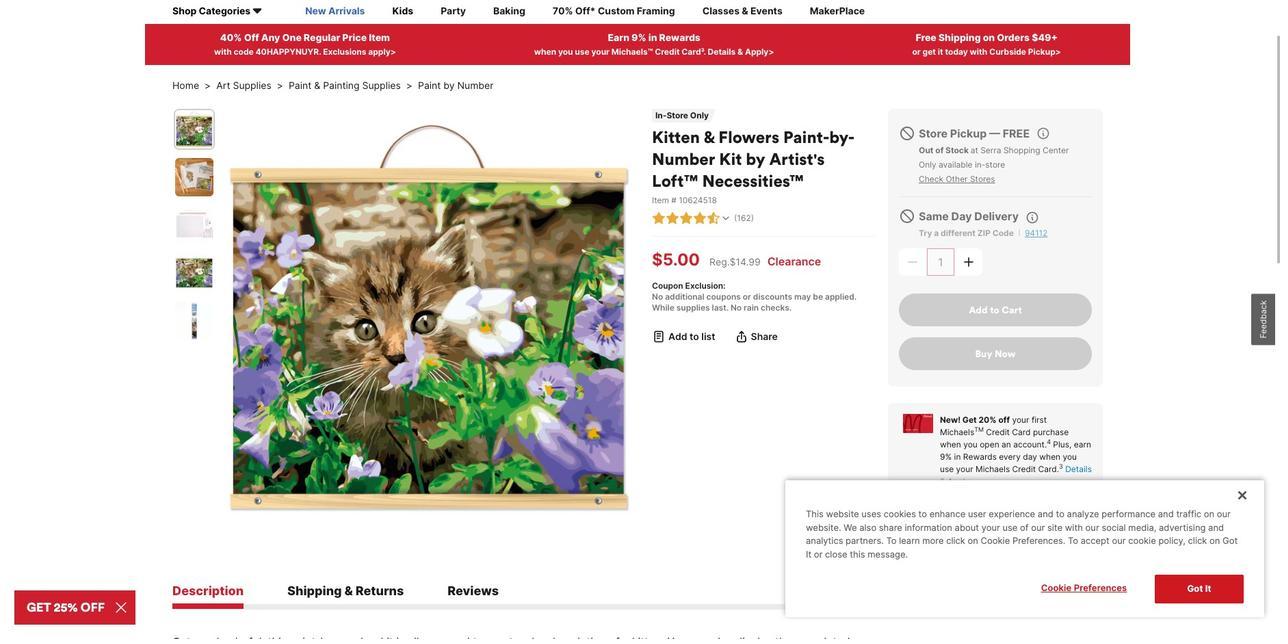 Task type: locate. For each thing, give the bounding box(es) containing it.
number inside in-store only kitten & flowers paint-by- number kit by artist's loft™ necessities™ item # 10624518
[[652, 148, 716, 169]]

events
[[751, 5, 783, 16]]

& left apply>
[[738, 46, 743, 57]]

item up apply>
[[369, 31, 390, 43]]

when for earn
[[534, 46, 557, 57]]

click down the advertising
[[1189, 536, 1208, 546]]

1 vertical spatial only
[[919, 159, 937, 170]]

>
[[205, 79, 211, 91], [277, 79, 283, 91], [406, 79, 413, 91]]

& left apply
[[940, 476, 946, 486]]

1 vertical spatial rewards
[[964, 452, 997, 462]]

1 vertical spatial it
[[1206, 583, 1212, 594]]

0 horizontal spatial with
[[214, 46, 232, 57]]

only inside out of stock at serra shopping center only available in-store
[[919, 159, 937, 170]]

0 vertical spatial only
[[691, 110, 709, 120]]

button to increment counter for number stepper image
[[962, 255, 976, 269]]

experience
[[989, 509, 1036, 520]]

new arrivals
[[305, 5, 365, 16]]

with down 40%
[[214, 46, 232, 57]]

& left events
[[742, 5, 749, 16]]

you inside tm credit card purchase when you open an account.
[[964, 439, 978, 450]]

you
[[558, 46, 573, 57], [964, 439, 978, 450], [1063, 452, 1077, 462]]

preferences.
[[1013, 536, 1066, 546]]

to up information
[[919, 509, 927, 520]]

your inside your first michaels
[[1013, 415, 1030, 425]]

it down analytics
[[806, 549, 812, 560]]

check other stores
[[919, 174, 996, 184]]

9% up apply
[[940, 452, 952, 462]]

shipping left returns
[[288, 584, 342, 598]]

kit
[[720, 148, 742, 169]]

cookie inside button
[[1042, 583, 1072, 594]]

1 vertical spatial when
[[940, 439, 962, 450]]

only down the out
[[919, 159, 937, 170]]

your up apply
[[957, 464, 974, 474]]

off
[[999, 415, 1010, 425]]

40% off any one regular price item with code 40happynuyr. exclusions apply>
[[214, 31, 396, 57]]

& right kitten
[[704, 126, 715, 147]]

get
[[963, 415, 977, 425]]

add left cart
[[969, 304, 988, 316]]

1 horizontal spatial use
[[940, 464, 954, 474]]

2 horizontal spatial use
[[1003, 522, 1018, 533]]

1 vertical spatial number
[[652, 148, 716, 169]]

or left get
[[913, 46, 921, 57]]

of inside out of stock at serra shopping center only available in-store
[[936, 145, 944, 155]]

94112
[[1025, 228, 1048, 238]]

1 horizontal spatial paint
[[418, 79, 441, 91]]

michaels down new!
[[940, 427, 975, 437]]

in
[[649, 31, 658, 43], [955, 452, 961, 462]]

when for tm
[[940, 439, 962, 450]]

1 horizontal spatial supplies
[[362, 79, 401, 91]]

tab list
[[172, 584, 875, 610]]

2 vertical spatial when
[[1040, 452, 1061, 462]]

2 horizontal spatial tabler image
[[1037, 126, 1051, 140]]

20%
[[979, 415, 997, 425]]

our down social
[[1113, 536, 1126, 546]]

and up the advertising
[[1159, 509, 1174, 520]]

0 horizontal spatial >
[[205, 79, 211, 91]]

1 horizontal spatial tabler image
[[721, 213, 732, 224]]

only inside in-store only kitten & flowers paint-by- number kit by artist's loft™ necessities™ item # 10624518
[[691, 110, 709, 120]]

0 horizontal spatial credit
[[655, 46, 680, 57]]

on right traffic
[[1204, 509, 1215, 520]]

details
[[708, 46, 736, 57], [1066, 464, 1092, 474]]

add inside dropdown button
[[669, 330, 688, 342]]

0 vertical spatial you
[[558, 46, 573, 57]]

0 vertical spatial use
[[575, 46, 590, 57]]

orders
[[997, 31, 1030, 43]]

no left rain
[[731, 302, 742, 313]]

to left the list
[[690, 330, 699, 342]]

supplies right art
[[233, 79, 272, 91]]

our up preferences.
[[1032, 522, 1045, 533]]

when inside earn 9% in rewards when you use your michaels™ credit card³. details & apply>
[[534, 46, 557, 57]]

rewards inside 4 plus, earn 9% in rewards every day when you use your michaels credit card.
[[964, 452, 997, 462]]

you inside 4 plus, earn 9% in rewards every day when you use your michaels credit card.
[[1063, 452, 1077, 462]]

1 horizontal spatial when
[[940, 439, 962, 450]]

makerplace
[[810, 5, 865, 16]]

1 horizontal spatial click
[[1189, 536, 1208, 546]]

cookie inside this website uses cookies to enhance user experience and to analyze performance and traffic on our website. we also share information about your use of our site with our social media, advertising and analytics partners. to learn more click on cookie preferences. to accept our cookie policy, click on got it or close this message.
[[981, 536, 1010, 546]]

of down experience
[[1021, 522, 1029, 533]]

shipping inside free shipping on orders $49+ or get it today with curbside pickup>
[[939, 31, 981, 43]]

other
[[946, 174, 968, 184]]

use inside earn 9% in rewards when you use your michaels™ credit card³. details & apply>
[[575, 46, 590, 57]]

2 horizontal spatial and
[[1209, 522, 1225, 533]]

0 horizontal spatial use
[[575, 46, 590, 57]]

2 vertical spatial credit
[[1013, 464, 1036, 474]]

1 vertical spatial in
[[955, 452, 961, 462]]

1 horizontal spatial rewards
[[964, 452, 997, 462]]

tabler image down 10624518
[[680, 211, 693, 225]]

1 horizontal spatial cookie
[[1042, 583, 1072, 594]]

credit down day
[[1013, 464, 1036, 474]]

day
[[1023, 452, 1038, 462]]

description
[[172, 584, 244, 598]]

open
[[980, 439, 1000, 450]]

3 details & apply
[[940, 463, 1092, 486]]

add left the list
[[669, 330, 688, 342]]

your
[[592, 46, 610, 57], [1013, 415, 1030, 425], [957, 464, 974, 474], [982, 522, 1001, 533]]

details right 3
[[1066, 464, 1092, 474]]

10624518
[[679, 195, 717, 205]]

rain
[[744, 302, 759, 313]]

)
[[751, 213, 754, 223]]

to down share
[[887, 536, 897, 546]]

rewards
[[660, 31, 701, 43], [964, 452, 997, 462]]

credit left card³.
[[655, 46, 680, 57]]

advertising
[[1160, 522, 1206, 533]]

1 vertical spatial 9%
[[940, 452, 952, 462]]

your down earn
[[592, 46, 610, 57]]

0 horizontal spatial got
[[1188, 583, 1204, 594]]

with right today
[[970, 46, 988, 57]]

1 vertical spatial cookie
[[1042, 583, 1072, 594]]

your up card
[[1013, 415, 1030, 425]]

2 vertical spatial or
[[814, 549, 823, 560]]

buy
[[976, 348, 993, 360]]

on up curbside
[[983, 31, 995, 43]]

1 horizontal spatial with
[[970, 46, 988, 57]]

list
[[702, 330, 716, 342]]

paint
[[289, 79, 312, 91], [418, 79, 441, 91]]

learn
[[900, 536, 920, 546]]

1 horizontal spatial got
[[1223, 536, 1238, 546]]

2 horizontal spatial with
[[1066, 522, 1084, 533]]

no up while
[[652, 291, 663, 302]]

code
[[234, 46, 254, 57]]

share
[[751, 330, 778, 342]]

0 vertical spatial number
[[458, 79, 494, 91]]

serra
[[981, 145, 1002, 155]]

you down tm
[[964, 439, 978, 450]]

rewards down open
[[964, 452, 997, 462]]

information
[[905, 522, 953, 533]]

supplies down apply>
[[362, 79, 401, 91]]

0 vertical spatial item
[[369, 31, 390, 43]]

only
[[691, 110, 709, 120], [919, 159, 937, 170]]

1 vertical spatial add
[[669, 330, 688, 342]]

$5.00
[[652, 250, 700, 269]]

tabler image down the loft™
[[652, 211, 666, 225]]

0 vertical spatial when
[[534, 46, 557, 57]]

michaels inside 4 plus, earn 9% in rewards every day when you use your michaels credit card.
[[976, 464, 1010, 474]]

1 horizontal spatial >
[[277, 79, 283, 91]]

to
[[887, 536, 897, 546], [1068, 536, 1079, 546]]

add for add to cart
[[969, 304, 988, 316]]

0 vertical spatial rewards
[[660, 31, 701, 43]]

click down about
[[947, 536, 966, 546]]

0 horizontal spatial paint
[[289, 79, 312, 91]]

0 horizontal spatial in
[[649, 31, 658, 43]]

or up rain
[[743, 291, 751, 302]]

got it
[[1188, 583, 1212, 594]]

or inside free shipping on orders $49+ or get it today with curbside pickup>
[[913, 46, 921, 57]]

in inside earn 9% in rewards when you use your michaels™ credit card³. details & apply>
[[649, 31, 658, 43]]

3
[[1060, 463, 1064, 470]]

you inside earn 9% in rewards when you use your michaels™ credit card³. details & apply>
[[558, 46, 573, 57]]

2 vertical spatial use
[[1003, 522, 1018, 533]]

no
[[652, 291, 663, 302], [731, 302, 742, 313]]

with inside 40% off any one regular price item with code 40happynuyr. exclusions apply>
[[214, 46, 232, 57]]

or
[[913, 46, 921, 57], [743, 291, 751, 302], [814, 549, 823, 560]]

every
[[1000, 452, 1021, 462]]

framing
[[637, 5, 675, 16]]

makerplace link
[[810, 4, 865, 19]]

store up kitten
[[667, 110, 689, 120]]

it down the advertising
[[1206, 583, 1212, 594]]

close
[[826, 549, 848, 560]]

2 click from the left
[[1189, 536, 1208, 546]]

home link
[[172, 79, 199, 92]]

1 horizontal spatial item
[[652, 195, 669, 205]]

1 horizontal spatial it
[[1206, 583, 1212, 594]]

tabler image up center
[[1037, 126, 1051, 140]]

cookie left preferences
[[1042, 583, 1072, 594]]

your inside 4 plus, earn 9% in rewards every day when you use your michaels credit card.
[[957, 464, 974, 474]]

new arrivals link
[[305, 4, 365, 19]]

or for free shipping on orders $49+
[[913, 46, 921, 57]]

store
[[667, 110, 689, 120], [919, 126, 948, 140]]

on down about
[[968, 536, 979, 546]]

1 horizontal spatial to
[[1068, 536, 1079, 546]]

0 vertical spatial got
[[1223, 536, 1238, 546]]

details right card³.
[[708, 46, 736, 57]]

1 horizontal spatial number
[[652, 148, 716, 169]]

use up apply
[[940, 464, 954, 474]]

or down analytics
[[814, 549, 823, 560]]

different
[[941, 228, 976, 238]]

1 paint from the left
[[289, 79, 312, 91]]

use inside 4 plus, earn 9% in rewards every day when you use your michaels credit card.
[[940, 464, 954, 474]]

tabler image
[[899, 125, 916, 141], [899, 208, 916, 224], [652, 211, 666, 225], [666, 211, 680, 225], [693, 211, 707, 225], [707, 211, 721, 225], [652, 330, 666, 343]]

2 horizontal spatial when
[[1040, 452, 1061, 462]]

with
[[214, 46, 232, 57], [970, 46, 988, 57], [1066, 522, 1084, 533]]

0 horizontal spatial you
[[558, 46, 573, 57]]

1 horizontal spatial add
[[969, 304, 988, 316]]

use down off*
[[575, 46, 590, 57]]

to left the accept
[[1068, 536, 1079, 546]]

0 horizontal spatial 9%
[[632, 31, 647, 43]]

out of stock at serra shopping center only available in-store
[[919, 145, 1070, 170]]

use down experience
[[1003, 522, 1018, 533]]

website
[[827, 509, 859, 520]]

use
[[575, 46, 590, 57], [940, 464, 954, 474], [1003, 522, 1018, 533]]

1 vertical spatial no
[[731, 302, 742, 313]]

0 horizontal spatial item
[[369, 31, 390, 43]]

9% up the michaels™
[[632, 31, 647, 43]]

1 vertical spatial of
[[1021, 522, 1029, 533]]

0 vertical spatial by
[[444, 79, 455, 91]]

in up the michaels™
[[649, 31, 658, 43]]

painting
[[323, 79, 360, 91]]

1 horizontal spatial 9%
[[940, 452, 952, 462]]

in up apply
[[955, 452, 961, 462]]

when inside tm credit card purchase when you open an account.
[[940, 439, 962, 450]]

> left art
[[205, 79, 211, 91]]

0 vertical spatial credit
[[655, 46, 680, 57]]

0 horizontal spatial rewards
[[660, 31, 701, 43]]

2 horizontal spatial credit
[[1013, 464, 1036, 474]]

you up 3
[[1063, 452, 1077, 462]]

with inside this website uses cookies to enhance user experience and to analyze performance and traffic on our website. we also share information about your use of our site with our social media, advertising and analytics partners. to learn more click on cookie preferences. to accept our cookie policy, click on got it or close this message.
[[1066, 522, 1084, 533]]

0 vertical spatial no
[[652, 291, 663, 302]]

earn
[[1075, 439, 1092, 450]]

got inside this website uses cookies to enhance user experience and to analyze performance and traffic on our website. we also share information about your use of our site with our social media, advertising and analytics partners. to learn more click on cookie preferences. to accept our cookie policy, click on got it or close this message.
[[1223, 536, 1238, 546]]

1 horizontal spatial store
[[919, 126, 948, 140]]

2 to from the left
[[1068, 536, 1079, 546]]

cart
[[1002, 304, 1023, 316]]

tm
[[975, 426, 984, 433]]

1 vertical spatial got
[[1188, 583, 1204, 594]]

0 horizontal spatial or
[[743, 291, 751, 302]]

0 vertical spatial michaels
[[940, 427, 975, 437]]

michaels
[[940, 427, 975, 437], [976, 464, 1010, 474]]

0 vertical spatial of
[[936, 145, 944, 155]]

your down user
[[982, 522, 1001, 533]]

tabler image
[[1037, 126, 1051, 140], [680, 211, 693, 225], [721, 213, 732, 224]]

new! get 20% off
[[940, 415, 1010, 425]]

you down 70% in the left of the page
[[558, 46, 573, 57]]

0 vertical spatial or
[[913, 46, 921, 57]]

you for earn
[[558, 46, 573, 57]]

0 horizontal spatial only
[[691, 110, 709, 120]]

with down analyze
[[1066, 522, 1084, 533]]

or inside 'coupon exclusion: no additional coupons or discounts may be applied. while supplies last. no rain checks.'
[[743, 291, 751, 302]]

and
[[1038, 509, 1054, 520], [1159, 509, 1174, 520], [1209, 522, 1225, 533]]

traffic
[[1177, 509, 1202, 520]]

when down new!
[[940, 439, 962, 450]]

we
[[844, 522, 857, 533]]

art supplies link
[[216, 79, 272, 92]]

0 horizontal spatial store
[[667, 110, 689, 120]]

1 vertical spatial use
[[940, 464, 954, 474]]

1 to from the left
[[887, 536, 897, 546]]

discounts
[[754, 291, 793, 302]]

item left #
[[652, 195, 669, 205]]

> down 40happynuyr.
[[277, 79, 283, 91]]

2 vertical spatial you
[[1063, 452, 1077, 462]]

1 horizontal spatial only
[[919, 159, 937, 170]]

and up site
[[1038, 509, 1054, 520]]

flowers
[[719, 126, 780, 147]]

0 vertical spatial shipping
[[939, 31, 981, 43]]

> left paint by number link
[[406, 79, 413, 91]]

partners.
[[846, 536, 884, 546]]

1 vertical spatial michaels
[[976, 464, 1010, 474]]

1 vertical spatial shipping
[[288, 584, 342, 598]]

0 vertical spatial add
[[969, 304, 988, 316]]

only up kitten
[[691, 110, 709, 120]]

0 horizontal spatial when
[[534, 46, 557, 57]]

cookie down experience
[[981, 536, 1010, 546]]

tabler image down 10624518
[[693, 211, 707, 225]]

1 click from the left
[[947, 536, 966, 546]]

of right the out
[[936, 145, 944, 155]]

analyze
[[1068, 509, 1100, 520]]

free
[[916, 31, 937, 43]]

clearance
[[768, 254, 822, 268]]

add inside button
[[969, 304, 988, 316]]

credit down off
[[987, 427, 1010, 437]]

got up got it button
[[1223, 536, 1238, 546]]

any
[[261, 31, 280, 43]]

&
[[742, 5, 749, 16], [738, 46, 743, 57], [314, 79, 320, 91], [704, 126, 715, 147], [940, 476, 946, 486], [345, 584, 353, 598]]

1 horizontal spatial of
[[1021, 522, 1029, 533]]

reg.$14.99 clearance
[[710, 254, 822, 268]]

1 vertical spatial or
[[743, 291, 751, 302]]

and right the advertising
[[1209, 522, 1225, 533]]

2 horizontal spatial >
[[406, 79, 413, 91]]

got down the advertising
[[1188, 583, 1204, 594]]

with inside free shipping on orders $49+ or get it today with curbside pickup>
[[970, 46, 988, 57]]

2 paint from the left
[[418, 79, 441, 91]]

item inside in-store only kitten & flowers paint-by- number kit by artist's loft™ necessities™ item # 10624518
[[652, 195, 669, 205]]

1 horizontal spatial michaels
[[976, 464, 1010, 474]]

when inside 4 plus, earn 9% in rewards every day when you use your michaels credit card.
[[1040, 452, 1061, 462]]

party
[[441, 5, 466, 16]]

1 horizontal spatial and
[[1159, 509, 1174, 520]]

2 horizontal spatial you
[[1063, 452, 1077, 462]]

1 vertical spatial you
[[964, 439, 978, 450]]

store up the out
[[919, 126, 948, 140]]

michaels down every
[[976, 464, 1010, 474]]

share button
[[735, 330, 778, 343]]

1 horizontal spatial no
[[731, 302, 742, 313]]

0 horizontal spatial details
[[708, 46, 736, 57]]

0 vertical spatial it
[[806, 549, 812, 560]]

rewards up card³.
[[660, 31, 701, 43]]

shipping up today
[[939, 31, 981, 43]]

tabler image left (
[[721, 213, 732, 224]]

credit inside tm credit card purchase when you open an account.
[[987, 427, 1010, 437]]

1 horizontal spatial details
[[1066, 464, 1092, 474]]

3 > from the left
[[406, 79, 413, 91]]

user
[[969, 509, 987, 520]]

1 horizontal spatial shipping
[[939, 31, 981, 43]]

0 vertical spatial store
[[667, 110, 689, 120]]

1 horizontal spatial credit
[[987, 427, 1010, 437]]

to left cart
[[991, 304, 1000, 316]]

1 horizontal spatial or
[[814, 549, 823, 560]]

website.
[[806, 522, 842, 533]]

check
[[919, 174, 944, 184]]

kitten &#x26; flowers paint-by-number kit by artist&#x27;s loft&#x2122; necessities&#x2122; image
[[221, 109, 639, 526], [175, 110, 214, 148], [175, 158, 214, 196], [175, 206, 214, 244], [175, 254, 214, 292], [175, 302, 214, 340]]

70% off* custom framing link
[[553, 4, 675, 19]]

70%
[[553, 5, 573, 16]]

& left returns
[[345, 584, 353, 598]]

0 horizontal spatial click
[[947, 536, 966, 546]]

when down 70% in the left of the page
[[534, 46, 557, 57]]

0 vertical spatial cookie
[[981, 536, 1010, 546]]

0 horizontal spatial cookie
[[981, 536, 1010, 546]]

when up "card."
[[1040, 452, 1061, 462]]



Task type: describe. For each thing, give the bounding box(es) containing it.
tabler image left (
[[707, 211, 721, 225]]

baking link
[[493, 4, 526, 19]]

try
[[919, 228, 933, 238]]

our up the accept
[[1086, 522, 1100, 533]]

1 > from the left
[[205, 79, 211, 91]]

#
[[672, 195, 677, 205]]

shop categories
[[172, 5, 251, 16]]

1 supplies from the left
[[233, 79, 272, 91]]

0 horizontal spatial tabler image
[[680, 211, 693, 225]]

tab list containing description
[[172, 584, 875, 610]]

reg.$14.99
[[710, 256, 761, 267]]

tabler image left same
[[899, 208, 916, 224]]

regular
[[304, 31, 340, 43]]

details inside earn 9% in rewards when you use your michaels™ credit card³. details & apply>
[[708, 46, 736, 57]]

in-
[[656, 110, 667, 120]]

shop
[[172, 5, 197, 16]]

on inside free shipping on orders $49+ or get it today with curbside pickup>
[[983, 31, 995, 43]]

reviews
[[448, 584, 499, 598]]

last.
[[712, 302, 729, 313]]

cookies
[[884, 509, 917, 520]]

& inside in-store only kitten & flowers paint-by- number kit by artist's loft™ necessities™ item # 10624518
[[704, 126, 715, 147]]

store inside in-store only kitten & flowers paint-by- number kit by artist's loft™ necessities™ item # 10624518
[[667, 110, 689, 120]]

this
[[806, 509, 824, 520]]

stock
[[946, 145, 969, 155]]

paint by number link
[[418, 79, 494, 92]]

custom
[[598, 5, 635, 16]]

paint & painting supplies link
[[289, 79, 401, 92]]

enhance
[[930, 509, 966, 520]]

returns
[[356, 584, 404, 598]]

2 supplies from the left
[[362, 79, 401, 91]]

details inside 3 details & apply
[[1066, 464, 1092, 474]]

your inside this website uses cookies to enhance user experience and to analyze performance and traffic on our website. we also share information about your use of our site with our social media, advertising and analytics partners. to learn more click on cookie preferences. to accept our cookie policy, click on got it or close this message.
[[982, 522, 1001, 533]]

9% inside earn 9% in rewards when you use your michaels™ credit card³. details & apply>
[[632, 31, 647, 43]]

add to cart
[[969, 304, 1023, 316]]

2 > from the left
[[277, 79, 283, 91]]

analytics
[[806, 536, 844, 546]]

plcc card logo image
[[904, 414, 934, 433]]

& inside 3 details & apply
[[940, 476, 946, 486]]

cookie preferences button
[[1025, 575, 1144, 602]]

out
[[919, 145, 934, 155]]

home
[[172, 79, 199, 91]]

card
[[1013, 427, 1031, 437]]

162
[[737, 213, 751, 223]]

use inside this website uses cookies to enhance user experience and to analyze performance and traffic on our website. we also share information about your use of our site with our social media, advertising and analytics partners. to learn more click on cookie preferences. to accept our cookie policy, click on got it or close this message.
[[1003, 522, 1018, 533]]

tabler image down while
[[652, 330, 666, 343]]

new
[[305, 5, 326, 16]]

in inside 4 plus, earn 9% in rewards every day when you use your michaels credit card.
[[955, 452, 961, 462]]

off*
[[576, 5, 596, 16]]

& inside earn 9% in rewards when you use your michaels™ credit card³. details & apply>
[[738, 46, 743, 57]]

classes
[[703, 5, 740, 16]]

store
[[986, 159, 1006, 170]]

in-store only kitten & flowers paint-by- number kit by artist's loft™ necessities™ item # 10624518
[[652, 110, 855, 205]]

tabler image down #
[[666, 211, 680, 225]]

day
[[952, 209, 972, 223]]

0 horizontal spatial no
[[652, 291, 663, 302]]

about
[[955, 522, 980, 533]]

new!
[[940, 415, 961, 425]]

cookie preferences
[[1042, 583, 1128, 594]]

0 horizontal spatial and
[[1038, 509, 1054, 520]]

4
[[1047, 438, 1051, 446]]

credit inside earn 9% in rewards when you use your michaels™ credit card³. details & apply>
[[655, 46, 680, 57]]

site
[[1048, 522, 1063, 533]]

delivery
[[975, 209, 1019, 223]]

credit inside 4 plus, earn 9% in rewards every day when you use your michaels credit card.
[[1013, 464, 1036, 474]]

got inside button
[[1188, 583, 1204, 594]]

94112 link
[[1025, 228, 1048, 238]]

purchase
[[1034, 427, 1069, 437]]

arrivals
[[329, 5, 365, 16]]

card.
[[1039, 464, 1060, 474]]

it
[[938, 46, 944, 57]]

may
[[795, 291, 811, 302]]

got it button
[[1155, 575, 1244, 604]]

(
[[734, 213, 737, 223]]

& inside 'tab list'
[[345, 584, 353, 598]]

at
[[971, 145, 979, 155]]

earn 9% in rewards when you use your michaels™ credit card³. details & apply>
[[534, 31, 775, 57]]

apply>
[[368, 46, 396, 57]]

your inside earn 9% in rewards when you use your michaels™ credit card³. details & apply>
[[592, 46, 610, 57]]

it inside this website uses cookies to enhance user experience and to analyze performance and traffic on our website. we also share information about your use of our site with our social media, advertising and analytics partners. to learn more click on cookie preferences. to accept our cookie policy, click on got it or close this message.
[[806, 549, 812, 560]]

0 horizontal spatial by
[[444, 79, 455, 91]]

to up site
[[1057, 509, 1065, 520]]

while
[[652, 302, 675, 313]]

buy now
[[976, 348, 1016, 360]]

or for coupon exclusion:
[[743, 291, 751, 302]]

now
[[995, 348, 1016, 360]]

be
[[813, 291, 823, 302]]

michaels™
[[612, 46, 653, 57]]

party link
[[441, 4, 466, 19]]

tabler image left the pickup at the top right
[[899, 125, 916, 141]]

kitten
[[652, 126, 700, 147]]

shipping & returns
[[288, 584, 404, 598]]

exclusions
[[323, 46, 367, 57]]

( 162 )
[[734, 213, 754, 223]]

try a different zip code
[[919, 228, 1014, 238]]

add to list button
[[652, 330, 716, 343]]

michaels inside your first michaels
[[940, 427, 975, 437]]

shopping
[[1004, 145, 1041, 155]]

our right traffic
[[1217, 509, 1231, 520]]

1 vertical spatial store
[[919, 126, 948, 140]]

0 horizontal spatial shipping
[[288, 584, 342, 598]]

message.
[[868, 549, 908, 560]]

share
[[879, 522, 903, 533]]

$49+
[[1032, 31, 1058, 43]]

to inside button
[[991, 304, 1000, 316]]

or inside this website uses cookies to enhance user experience and to analyze performance and traffic on our website. we also share information about your use of our site with our social media, advertising and analytics partners. to learn more click on cookie preferences. to accept our cookie policy, click on got it or close this message.
[[814, 549, 823, 560]]

it inside button
[[1206, 583, 1212, 594]]

account.
[[1014, 439, 1047, 450]]

4 plus, earn 9% in rewards every day when you use your michaels credit card.
[[940, 438, 1092, 474]]

this
[[850, 549, 866, 560]]

40happynuyr.
[[256, 46, 321, 57]]

item inside 40% off any one regular price item with code 40happynuyr. exclusions apply>
[[369, 31, 390, 43]]

Number Stepper text field
[[927, 248, 955, 276]]

also
[[860, 522, 877, 533]]

policy,
[[1159, 536, 1186, 546]]

rewards inside earn 9% in rewards when you use your michaels™ credit card³. details & apply>
[[660, 31, 701, 43]]

open samedaydelivery details modal image
[[1026, 211, 1040, 224]]

on right policy,
[[1210, 536, 1221, 546]]

9% inside 4 plus, earn 9% in rewards every day when you use your michaels credit card.
[[940, 452, 952, 462]]

buy now button
[[899, 337, 1092, 370]]

0 horizontal spatial number
[[458, 79, 494, 91]]

applied.
[[825, 291, 857, 302]]

by inside in-store only kitten & flowers paint-by- number kit by artist's loft™ necessities™ item # 10624518
[[746, 148, 766, 169]]

artist's
[[770, 148, 825, 169]]

you for tm
[[964, 439, 978, 450]]

one
[[282, 31, 302, 43]]

to inside dropdown button
[[690, 330, 699, 342]]

social
[[1102, 522, 1126, 533]]

& left painting
[[314, 79, 320, 91]]

kids link
[[393, 4, 414, 19]]

supplies
[[677, 302, 710, 313]]

center
[[1043, 145, 1070, 155]]

exclusion:
[[686, 280, 726, 291]]

accept
[[1081, 536, 1110, 546]]

in-
[[975, 159, 986, 170]]

of inside this website uses cookies to enhance user experience and to analyze performance and traffic on our website. we also share information about your use of our site with our social media, advertising and analytics partners. to learn more click on cookie preferences. to accept our cookie policy, click on got it or close this message.
[[1021, 522, 1029, 533]]

add for add to list
[[669, 330, 688, 342]]

coupons
[[707, 291, 741, 302]]



Task type: vqa. For each thing, say whether or not it's contained in the screenshot.
the right "To"
yes



